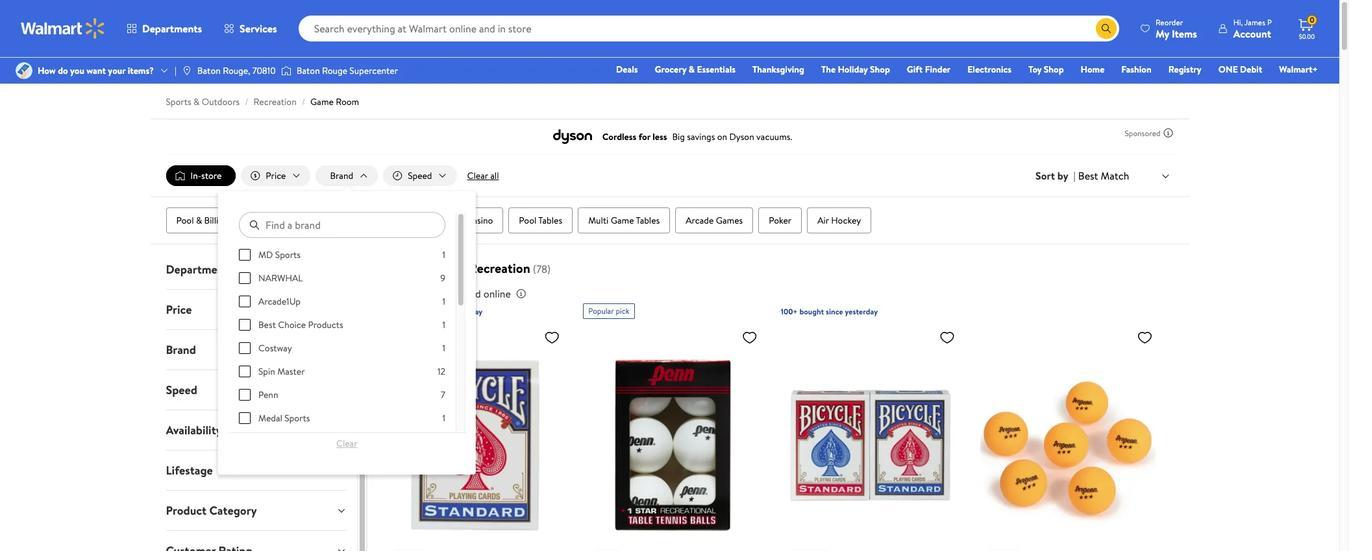 Task type: locate. For each thing, give the bounding box(es) containing it.
2 vertical spatial sports
[[284, 412, 310, 425]]

1 vertical spatial brand
[[166, 342, 196, 358]]

Search search field
[[298, 16, 1119, 42]]

price button up table
[[241, 166, 311, 186]]

0 horizontal spatial /
[[245, 95, 248, 108]]

1 vertical spatial brand button
[[156, 331, 357, 370]]

recreation
[[254, 95, 297, 108], [469, 260, 530, 277]]

departments tab
[[156, 250, 357, 290]]

0 horizontal spatial clear
[[336, 438, 358, 451]]

0 horizontal spatial shop
[[870, 63, 890, 76]]

1 horizontal spatial shop
[[1044, 63, 1064, 76]]

poker left casino
[[434, 214, 456, 227]]

group
[[239, 249, 445, 552]]

bicycle standard playing cards - red or blue image
[[386, 325, 565, 552]]

shop right holiday
[[870, 63, 890, 76]]

7
[[441, 389, 445, 402]]

the holiday shop
[[821, 63, 890, 76]]

speed button up poker & casino link
[[383, 166, 457, 186]]

gift finder
[[907, 63, 951, 76]]

1 horizontal spatial room
[[419, 260, 452, 277]]

pool tables link
[[509, 208, 573, 234]]

debit
[[1240, 63, 1262, 76]]

product category tab
[[156, 492, 357, 531]]

0 horizontal spatial bought
[[404, 307, 429, 318]]

1 horizontal spatial baton
[[297, 64, 320, 77]]

0 vertical spatial price
[[266, 169, 286, 182]]

game down rouge on the left
[[310, 95, 334, 108]]

room down baton rouge supercenter
[[336, 95, 359, 108]]

reorder my items
[[1156, 17, 1197, 41]]

1 horizontal spatial  image
[[281, 64, 291, 77]]

2 bought from the left
[[800, 307, 824, 318]]

game up when
[[383, 260, 416, 277]]

fashion
[[1122, 63, 1152, 76]]

/ right recreation link
[[302, 95, 305, 108]]

sports right medal
[[284, 412, 310, 425]]

in-
[[191, 169, 201, 182]]

price button down narwhal
[[156, 290, 357, 330]]

table
[[261, 214, 281, 227]]

product
[[166, 503, 207, 520]]

one debit
[[1219, 63, 1262, 76]]

0 horizontal spatial speed
[[166, 383, 197, 399]]

best
[[1078, 169, 1098, 183], [258, 319, 276, 332]]

baton
[[197, 64, 221, 77], [297, 64, 320, 77]]

thanksgiving
[[753, 63, 804, 76]]

0 horizontal spatial best
[[258, 319, 276, 332]]

0 horizontal spatial baton
[[197, 64, 221, 77]]

brand button down price tab
[[156, 331, 357, 370]]

1 horizontal spatial poker
[[769, 214, 792, 227]]

ad disclaimer and feedback for skylinedisplayad image
[[1163, 128, 1174, 138]]

1 vertical spatial recreation
[[469, 260, 530, 277]]

yesterday
[[450, 307, 483, 318], [845, 307, 878, 318]]

speed button
[[383, 166, 457, 186], [156, 371, 357, 410]]

0 horizontal spatial  image
[[16, 62, 32, 79]]

best for best choice products
[[258, 319, 276, 332]]

yesterday for add to favorites list, bicycle standard playing cards - red or blue icon
[[450, 307, 483, 318]]

2 shop from the left
[[1044, 63, 1064, 76]]

poker for poker & casino
[[434, 214, 456, 227]]

multi game tables
[[588, 214, 660, 227]]

12
[[437, 366, 445, 379]]

0 horizontal spatial 100+
[[386, 307, 402, 318]]

fashion link
[[1116, 62, 1158, 77]]

1 horizontal spatial yesterday
[[845, 307, 878, 318]]

home link
[[1075, 62, 1111, 77]]

recreation down 70810
[[254, 95, 297, 108]]

poker & casino link
[[423, 208, 503, 234]]

sports right md
[[275, 249, 301, 262]]

 image left how
[[16, 62, 32, 79]]

1
[[442, 249, 445, 262], [442, 295, 445, 308], [442, 319, 445, 332], [442, 342, 445, 355], [442, 412, 445, 425]]

| right by
[[1074, 169, 1076, 183]]

$0.00
[[1299, 32, 1315, 41]]

sports left outdoors
[[166, 95, 191, 108]]

popular
[[588, 306, 614, 317]]

1 vertical spatial departments button
[[156, 250, 357, 290]]

0 horizontal spatial tables
[[538, 214, 562, 227]]

& left billiards
[[196, 214, 202, 227]]

0 horizontal spatial |
[[175, 64, 177, 77]]

table tennis
[[261, 214, 307, 227]]

price button
[[241, 166, 311, 186], [156, 290, 357, 330]]

availability tab
[[156, 411, 357, 451]]

2 horizontal spatial price
[[383, 287, 406, 301]]

departments up items?
[[142, 21, 202, 36]]

pool left billiards
[[176, 214, 194, 227]]

arcade1up
[[258, 295, 301, 308]]

clear all
[[467, 169, 499, 182]]

add to favorites list, bicycle standard playing cards - red or blue image
[[544, 330, 560, 346]]

2 yesterday from the left
[[845, 307, 878, 318]]

0 $0.00
[[1299, 14, 1315, 41]]

brand inside tab
[[166, 342, 196, 358]]

 image right 70810
[[281, 64, 291, 77]]

1 100+ bought since yesterday from the left
[[386, 307, 483, 318]]

0 vertical spatial best
[[1078, 169, 1098, 183]]

0 horizontal spatial room
[[336, 95, 359, 108]]

1 vertical spatial speed button
[[156, 371, 357, 410]]

None checkbox
[[239, 249, 251, 261], [239, 320, 251, 331], [239, 366, 251, 378], [239, 390, 251, 401], [239, 413, 251, 425], [239, 249, 251, 261], [239, 320, 251, 331], [239, 366, 251, 378], [239, 390, 251, 401], [239, 413, 251, 425]]

sports & outdoors / recreation / game room
[[166, 95, 359, 108]]

sports
[[166, 95, 191, 108], [275, 249, 301, 262], [284, 412, 310, 425]]

recreation up the online
[[469, 260, 530, 277]]

air hockey link
[[807, 208, 871, 234]]

1 horizontal spatial speed
[[408, 169, 432, 182]]

0 vertical spatial departments button
[[116, 13, 213, 44]]

1 / from the left
[[245, 95, 248, 108]]

tables right multi on the top
[[636, 214, 660, 227]]

& for sports
[[194, 95, 200, 108]]

1 down price when purchased online
[[442, 319, 445, 332]]

brand button
[[316, 166, 378, 186], [156, 331, 357, 370]]

9
[[440, 272, 445, 285]]

services button
[[213, 13, 288, 44]]

1 since from the left
[[431, 307, 448, 318]]

0 horizontal spatial recreation
[[254, 95, 297, 108]]

deals link
[[610, 62, 644, 77]]

0 vertical spatial game
[[310, 95, 334, 108]]

0 vertical spatial clear
[[467, 169, 488, 182]]

room left in at the left of the page
[[419, 260, 452, 277]]

1 horizontal spatial 100+ bought since yesterday
[[781, 307, 878, 318]]

 image for how
[[16, 62, 32, 79]]

departments button up items?
[[116, 13, 213, 44]]

services
[[240, 21, 277, 36]]

price inside sort and filter section element
[[266, 169, 286, 182]]

0 horizontal spatial 100+ bought since yesterday
[[386, 307, 483, 318]]

2 pool from the left
[[519, 214, 537, 227]]

departments button up arcade1up
[[156, 250, 357, 290]]

sort
[[1036, 169, 1055, 183]]

1 left in at the left of the page
[[442, 249, 445, 262]]

0 vertical spatial speed
[[408, 169, 432, 182]]

medal sports
[[258, 412, 310, 425]]

2 1 from the top
[[442, 295, 445, 308]]

0 vertical spatial |
[[175, 64, 177, 77]]

poker inside "link"
[[769, 214, 792, 227]]

0 horizontal spatial yesterday
[[450, 307, 483, 318]]

departments
[[142, 21, 202, 36], [166, 262, 233, 278]]

sports for md
[[275, 249, 301, 262]]

clear inside 'button'
[[336, 438, 358, 451]]

search icon image
[[1101, 23, 1112, 34]]

speed inside sort and filter section element
[[408, 169, 432, 182]]

1 for md
[[442, 249, 445, 262]]

clear all button
[[462, 166, 504, 186]]

1 poker from the left
[[434, 214, 456, 227]]

departments button
[[116, 13, 213, 44], [156, 250, 357, 290]]

1 vertical spatial game
[[611, 214, 634, 227]]

toy shop link
[[1023, 62, 1070, 77]]

pool & billiards
[[176, 214, 235, 227]]

poker
[[434, 214, 456, 227], [769, 214, 792, 227]]

2 vertical spatial game
[[383, 260, 416, 277]]

1 horizontal spatial |
[[1074, 169, 1076, 183]]

0 horizontal spatial poker
[[434, 214, 456, 227]]

0 horizontal spatial since
[[431, 307, 448, 318]]

when
[[409, 287, 433, 301]]

0 vertical spatial speed button
[[383, 166, 457, 186]]

popular pick
[[588, 306, 630, 317]]

1 horizontal spatial 100+
[[781, 307, 798, 318]]

how do you want your items?
[[38, 64, 154, 77]]

1 vertical spatial departments
[[166, 262, 233, 278]]

1 horizontal spatial recreation
[[469, 260, 530, 277]]

add to favorites list, bicycle standard rider back playing cards, 2 pack of playing cards, red and blue image
[[940, 330, 955, 346]]

arcade
[[686, 214, 714, 227]]

0 horizontal spatial price
[[166, 302, 192, 318]]

2 tables from the left
[[636, 214, 660, 227]]

pool right casino
[[519, 214, 537, 227]]

1 horizontal spatial brand
[[330, 169, 353, 182]]

1 baton from the left
[[197, 64, 221, 77]]

clear inside button
[[467, 169, 488, 182]]

1 100+ from the left
[[386, 307, 402, 318]]

0 horizontal spatial game
[[310, 95, 334, 108]]

2 horizontal spatial game
[[611, 214, 634, 227]]

1 bought from the left
[[404, 307, 429, 318]]

walmart+ link
[[1274, 62, 1324, 77]]

100+
[[386, 307, 402, 318], [781, 307, 798, 318]]

2 100+ bought since yesterday from the left
[[781, 307, 878, 318]]

yesterday for add to favorites list, bicycle standard rider back playing cards, 2 pack of playing cards, red and blue icon
[[845, 307, 878, 318]]

1 horizontal spatial tables
[[636, 214, 660, 227]]

in-store button
[[166, 166, 236, 186]]

1 vertical spatial |
[[1074, 169, 1076, 183]]

clear for clear
[[336, 438, 358, 451]]

0 vertical spatial brand button
[[316, 166, 378, 186]]

5 1 from the top
[[442, 412, 445, 425]]

arcade games
[[686, 214, 743, 227]]

100+ bought since yesterday
[[386, 307, 483, 318], [781, 307, 878, 318]]

1 1 from the top
[[442, 249, 445, 262]]

online
[[484, 287, 511, 301]]

sort by |
[[1036, 169, 1076, 183]]

1 up 12
[[442, 342, 445, 355]]

2 poker from the left
[[769, 214, 792, 227]]

1 horizontal spatial since
[[826, 307, 843, 318]]

best right by
[[1078, 169, 1098, 183]]

clear
[[467, 169, 488, 182], [336, 438, 358, 451]]

0 horizontal spatial speed button
[[156, 371, 357, 410]]

since for "bicycle standard rider back playing cards, 2 pack of playing cards, red and blue" image
[[826, 307, 843, 318]]

baton left rouge on the left
[[297, 64, 320, 77]]

2 vertical spatial price
[[166, 302, 192, 318]]

2 100+ from the left
[[781, 307, 798, 318]]

your
[[108, 64, 126, 77]]

0 horizontal spatial brand
[[166, 342, 196, 358]]

& left outdoors
[[194, 95, 200, 108]]

since
[[431, 307, 448, 318], [826, 307, 843, 318]]

tables left multi on the top
[[538, 214, 562, 227]]

game
[[310, 95, 334, 108], [611, 214, 634, 227], [383, 260, 416, 277]]

departments down pool & billiards link
[[166, 262, 233, 278]]

1 vertical spatial sports
[[275, 249, 301, 262]]

& for pool
[[196, 214, 202, 227]]

1 down 7
[[442, 412, 445, 425]]

tab
[[156, 532, 357, 552]]

shop right toy
[[1044, 63, 1064, 76]]

3 1 from the top
[[442, 319, 445, 332]]

0 vertical spatial brand
[[330, 169, 353, 182]]

1 for best
[[442, 319, 445, 332]]

1 horizontal spatial pool
[[519, 214, 537, 227]]

items
[[1172, 26, 1197, 41]]

0 horizontal spatial pool
[[176, 214, 194, 227]]

1 horizontal spatial bought
[[800, 307, 824, 318]]

sponsored
[[1125, 128, 1161, 139]]

| inside sort and filter section element
[[1074, 169, 1076, 183]]

best inside popup button
[[1078, 169, 1098, 183]]

 image for baton
[[281, 64, 291, 77]]

None checkbox
[[239, 273, 251, 284], [239, 296, 251, 308], [239, 343, 251, 355], [239, 273, 251, 284], [239, 296, 251, 308], [239, 343, 251, 355]]

1 horizontal spatial /
[[302, 95, 305, 108]]

& left casino
[[458, 214, 464, 227]]

p
[[1267, 17, 1272, 28]]

& right grocery
[[689, 63, 695, 76]]

speed up poker & casino link
[[408, 169, 432, 182]]

1 down 9
[[442, 295, 445, 308]]

hi,
[[1234, 17, 1243, 28]]

1 yesterday from the left
[[450, 307, 483, 318]]

room
[[336, 95, 359, 108], [419, 260, 452, 277]]

baton left rouge,
[[197, 64, 221, 77]]

1 horizontal spatial best
[[1078, 169, 1098, 183]]

1 horizontal spatial speed button
[[383, 166, 457, 186]]

2 since from the left
[[826, 307, 843, 318]]

best up "costway" on the bottom of page
[[258, 319, 276, 332]]

bought for "bicycle standard rider back playing cards, 2 pack of playing cards, red and blue" image
[[800, 307, 824, 318]]

best inside group
[[258, 319, 276, 332]]

1 vertical spatial speed
[[166, 383, 197, 399]]

1 vertical spatial price button
[[156, 290, 357, 330]]

essentials
[[697, 63, 736, 76]]

 image
[[16, 62, 32, 79], [281, 64, 291, 77]]

purchased
[[435, 287, 481, 301]]

1 pool from the left
[[176, 214, 194, 227]]

best match
[[1078, 169, 1129, 183]]

game right multi on the top
[[611, 214, 634, 227]]

speed button up medal
[[156, 371, 357, 410]]

1 horizontal spatial price
[[266, 169, 286, 182]]

finder
[[925, 63, 951, 76]]

4 1 from the top
[[442, 342, 445, 355]]

brand button up find a brand search field at the top left of page
[[316, 166, 378, 186]]

| right items?
[[175, 64, 177, 77]]

speed up availability
[[166, 383, 197, 399]]

walmart image
[[21, 18, 105, 39]]

1 vertical spatial best
[[258, 319, 276, 332]]

1 horizontal spatial clear
[[467, 169, 488, 182]]

poker left air
[[769, 214, 792, 227]]

master
[[277, 366, 305, 379]]

1 vertical spatial clear
[[336, 438, 358, 451]]

/ right outdoors
[[245, 95, 248, 108]]

narwhal
[[258, 272, 303, 285]]

speed inside tab
[[166, 383, 197, 399]]

penn pro tournament 3-star table tennis balls, 40 mm, orange, 6 count image
[[979, 325, 1158, 552]]

lifestage button
[[156, 451, 357, 491]]

spin master
[[258, 366, 305, 379]]

departments inside tab
[[166, 262, 233, 278]]

baton for baton rouge, 70810
[[197, 64, 221, 77]]

account
[[1234, 26, 1271, 41]]

2 / from the left
[[302, 95, 305, 108]]

1 vertical spatial room
[[419, 260, 452, 277]]

 image
[[182, 66, 192, 76]]

brand tab
[[156, 331, 357, 370]]

2 baton from the left
[[297, 64, 320, 77]]



Task type: describe. For each thing, give the bounding box(es) containing it.
items?
[[128, 64, 154, 77]]

0
[[1310, 14, 1315, 25]]

lifestage tab
[[156, 451, 357, 491]]

clear button
[[239, 434, 455, 455]]

best for best match
[[1078, 169, 1098, 183]]

walmart+
[[1279, 63, 1318, 76]]

speed button inside sort and filter section element
[[383, 166, 457, 186]]

reorder
[[1156, 17, 1183, 28]]

deals
[[616, 63, 638, 76]]

my
[[1156, 26, 1169, 41]]

& for grocery
[[689, 63, 695, 76]]

recreation link
[[254, 95, 297, 108]]

toy
[[1029, 63, 1042, 76]]

hockey
[[831, 214, 861, 227]]

baton for baton rouge supercenter
[[297, 64, 320, 77]]

store
[[201, 169, 222, 182]]

gift finder link
[[901, 62, 957, 77]]

1 for medal
[[442, 412, 445, 425]]

best choice products
[[258, 319, 343, 332]]

70810
[[252, 64, 276, 77]]

pool & billiards link
[[166, 208, 245, 234]]

1 tables from the left
[[538, 214, 562, 227]]

clear for clear all
[[467, 169, 488, 182]]

thanksgiving link
[[747, 62, 810, 77]]

by
[[1058, 169, 1068, 183]]

0 vertical spatial sports
[[166, 95, 191, 108]]

sports & outdoors link
[[166, 95, 240, 108]]

poker link
[[759, 208, 802, 234]]

0 vertical spatial recreation
[[254, 95, 297, 108]]

want
[[87, 64, 106, 77]]

100+ for "bicycle standard rider back playing cards, 2 pack of playing cards, red and blue" image
[[781, 307, 798, 318]]

poker for poker
[[769, 214, 792, 227]]

product category button
[[156, 492, 357, 531]]

pool for pool & billiards
[[176, 214, 194, 227]]

one
[[1219, 63, 1238, 76]]

multi
[[588, 214, 609, 227]]

group containing md sports
[[239, 249, 445, 552]]

Walmart Site-Wide search field
[[298, 16, 1119, 42]]

legal information image
[[516, 289, 526, 299]]

100+ bought since yesterday for "bicycle standard rider back playing cards, 2 pack of playing cards, red and blue" image
[[781, 307, 878, 318]]

brand inside sort and filter section element
[[330, 169, 353, 182]]

home
[[1081, 63, 1105, 76]]

supercenter
[[350, 64, 398, 77]]

price when purchased online
[[383, 287, 511, 301]]

& for poker
[[458, 214, 464, 227]]

in
[[455, 260, 466, 277]]

add to favorites list, penn 1-star table tennis balls, 40mm, white, six count image
[[742, 330, 758, 346]]

multi game tables link
[[578, 208, 670, 234]]

pool tables
[[519, 214, 562, 227]]

1 horizontal spatial game
[[383, 260, 416, 277]]

availability
[[166, 423, 222, 439]]

grocery & essentials
[[655, 63, 736, 76]]

match
[[1101, 169, 1129, 183]]

how
[[38, 64, 56, 77]]

1 shop from the left
[[870, 63, 890, 76]]

medal
[[258, 412, 282, 425]]

casino
[[467, 214, 493, 227]]

add to favorites list, penn pro tournament 3-star table tennis balls, 40 mm, orange, 6 count image
[[1137, 330, 1153, 346]]

brand button inside sort and filter section element
[[316, 166, 378, 186]]

product category
[[166, 503, 257, 520]]

sort and filter section element
[[150, 155, 1189, 197]]

md sports
[[258, 249, 301, 262]]

0 vertical spatial room
[[336, 95, 359, 108]]

Find a brand search field
[[239, 212, 445, 238]]

sports for medal
[[284, 412, 310, 425]]

game room link
[[310, 95, 359, 108]]

do
[[58, 64, 68, 77]]

toy shop
[[1029, 63, 1064, 76]]

100+ for bicycle standard playing cards - red or blue image
[[386, 307, 402, 318]]

electronics
[[968, 63, 1012, 76]]

costway
[[258, 342, 292, 355]]

penn 1-star table tennis balls, 40mm, white, six count image
[[583, 325, 763, 552]]

electronics link
[[962, 62, 1018, 77]]

products
[[308, 319, 343, 332]]

the holiday shop link
[[816, 62, 896, 77]]

the
[[821, 63, 836, 76]]

spin
[[258, 366, 275, 379]]

penn
[[258, 389, 278, 402]]

speed tab
[[156, 371, 357, 410]]

baton rouge, 70810
[[197, 64, 276, 77]]

availability button
[[156, 411, 357, 451]]

rouge,
[[223, 64, 250, 77]]

registry
[[1169, 63, 1202, 76]]

one debit link
[[1213, 62, 1268, 77]]

registry link
[[1163, 62, 1208, 77]]

bought for bicycle standard playing cards - red or blue image
[[404, 307, 429, 318]]

baton rouge supercenter
[[297, 64, 398, 77]]

grocery
[[655, 63, 687, 76]]

(78)
[[533, 262, 551, 277]]

pool for pool tables
[[519, 214, 537, 227]]

grocery & essentials link
[[649, 62, 742, 77]]

0 vertical spatial price button
[[241, 166, 311, 186]]

table tennis link
[[250, 208, 317, 234]]

price inside tab
[[166, 302, 192, 318]]

1 vertical spatial price
[[383, 287, 406, 301]]

since for bicycle standard playing cards - red or blue image
[[431, 307, 448, 318]]

100+ bought since yesterday for bicycle standard playing cards - red or blue image
[[386, 307, 483, 318]]

james
[[1245, 17, 1266, 28]]

games
[[716, 214, 743, 227]]

outdoors
[[202, 95, 240, 108]]

billiards
[[204, 214, 235, 227]]

tennis
[[283, 214, 307, 227]]

category
[[209, 503, 257, 520]]

price tab
[[156, 290, 357, 330]]

clear search field text image
[[1080, 23, 1091, 34]]

bicycle standard rider back playing cards, 2 pack of playing cards, red and blue image
[[781, 325, 960, 552]]

lifestage
[[166, 463, 213, 479]]

0 vertical spatial departments
[[142, 21, 202, 36]]

arcade games link
[[675, 208, 753, 234]]

air
[[818, 214, 829, 227]]



Task type: vqa. For each thing, say whether or not it's contained in the screenshot.


